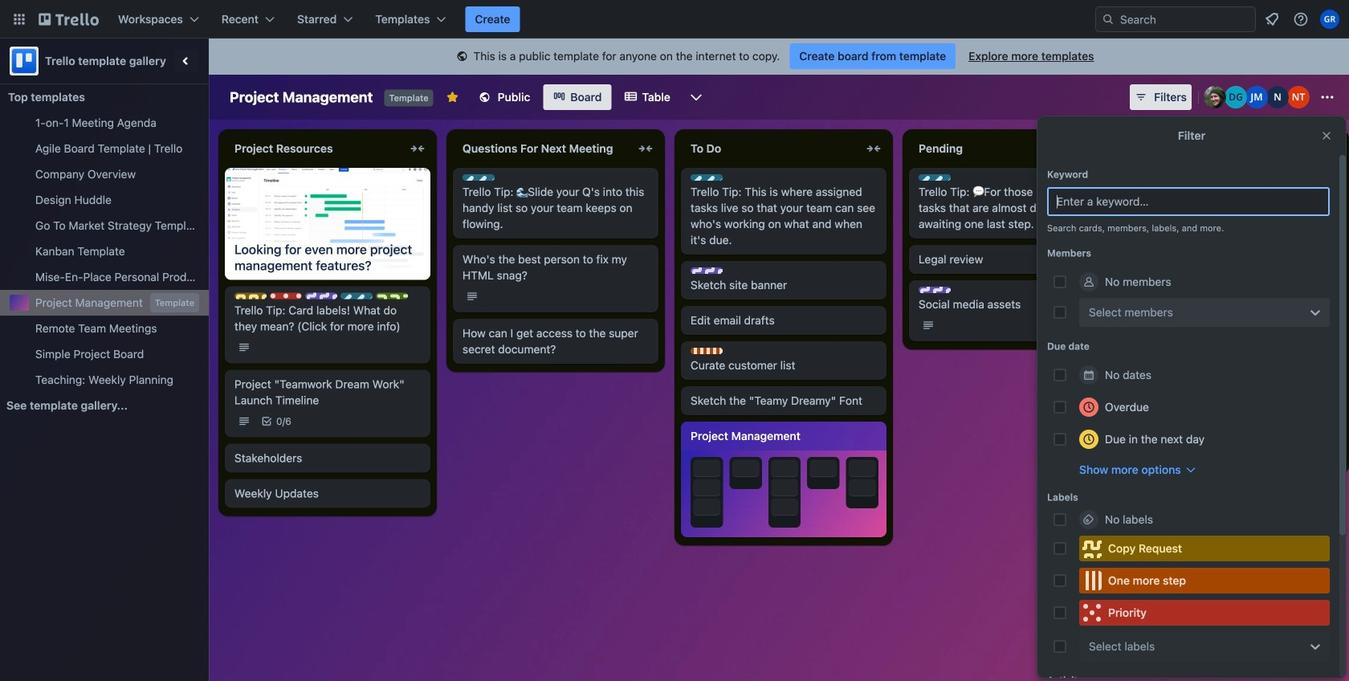Task type: describe. For each thing, give the bounding box(es) containing it.
search image
[[1102, 13, 1115, 26]]

customize views image
[[688, 89, 704, 105]]

0 notifications image
[[1263, 10, 1282, 29]]

0 vertical spatial color: orange, title: "one more step" element
[[691, 348, 723, 354]]

2 collapse list image from the left
[[864, 139, 884, 158]]

2 collapse list image from the left
[[1321, 139, 1340, 158]]

2 vertical spatial color: orange, title: "one more step" element
[[1080, 568, 1330, 594]]

primary element
[[0, 0, 1350, 39]]

0 vertical spatial color: red, title: "priority" element
[[270, 293, 302, 299]]

1 vertical spatial color: yellow, title: "copy request" element
[[1080, 536, 1330, 562]]

nicole tang (nicoletang31) image
[[1288, 86, 1310, 108]]

Board name text field
[[222, 84, 381, 110]]

1 vertical spatial color: orange, title: "one more step" element
[[1147, 399, 1179, 406]]

back to home image
[[39, 6, 99, 32]]

2 horizontal spatial color: purple, title: "design team" element
[[919, 287, 951, 293]]

show menu image
[[1320, 89, 1336, 105]]

Enter a keyword… text field
[[1048, 187, 1330, 216]]

open information menu image
[[1293, 11, 1309, 27]]

1 collapse list image from the left
[[408, 139, 427, 158]]

color: lime, title: "halp" element
[[376, 293, 408, 299]]

close popover image
[[1321, 129, 1334, 142]]

greg robinson (gregrobinson96) image
[[1321, 10, 1340, 29]]



Task type: locate. For each thing, give the bounding box(es) containing it.
1 horizontal spatial color: red, title: "priority" element
[[1080, 600, 1330, 626]]

None text field
[[453, 136, 633, 161], [681, 136, 861, 161], [909, 136, 1089, 161], [453, 136, 633, 161], [681, 136, 861, 161], [909, 136, 1089, 161]]

1 horizontal spatial color: yellow, title: "copy request" element
[[1080, 536, 1330, 562]]

0 horizontal spatial color: red, title: "priority" element
[[270, 293, 302, 299]]

0 horizontal spatial collapse list image
[[636, 139, 656, 158]]

1 horizontal spatial color: purple, title: "design team" element
[[691, 268, 723, 274]]

0 horizontal spatial color: purple, title: "design team" element
[[305, 293, 337, 299]]

color: sky, title: "trello tip" element
[[463, 174, 495, 181], [691, 174, 723, 181], [919, 174, 951, 181], [341, 293, 373, 299], [1147, 300, 1179, 306]]

collapse list image
[[636, 139, 656, 158], [1321, 139, 1340, 158]]

1 horizontal spatial collapse list image
[[864, 139, 884, 158]]

sm image
[[454, 49, 470, 65]]

None text field
[[225, 136, 405, 161]]

color: purple, title: "design team" element
[[691, 268, 723, 274], [919, 287, 951, 293], [305, 293, 337, 299]]

color: orange, title: "one more step" element
[[691, 348, 723, 354], [1147, 399, 1179, 406], [1080, 568, 1330, 594]]

star or unstar board image
[[446, 91, 459, 104]]

color: red, title: "priority" element
[[270, 293, 302, 299], [1080, 600, 1330, 626]]

jordan mirchev (jordan_mirchev) image
[[1246, 86, 1268, 108]]

color: yellow, title: "copy request" element
[[235, 293, 267, 299], [1080, 536, 1330, 562]]

1 collapse list image from the left
[[636, 139, 656, 158]]

nic (nicoletollefson1) image
[[1267, 86, 1289, 108]]

0 horizontal spatial collapse list image
[[408, 139, 427, 158]]

workspace navigation collapse icon image
[[175, 50, 198, 72]]

trello logo image
[[10, 47, 39, 76]]

collapse list image
[[408, 139, 427, 158], [864, 139, 884, 158]]

1 vertical spatial color: red, title: "priority" element
[[1080, 600, 1330, 626]]

0 horizontal spatial color: yellow, title: "copy request" element
[[235, 293, 267, 299]]

Search field
[[1115, 8, 1256, 31]]

1 horizontal spatial collapse list image
[[1321, 139, 1340, 158]]

caity (caity) image
[[1204, 86, 1227, 108]]

0 vertical spatial color: yellow, title: "copy request" element
[[235, 293, 267, 299]]

devan goldstein (devangoldstein2) image
[[1225, 86, 1248, 108]]



Task type: vqa. For each thing, say whether or not it's contained in the screenshot.
text field
yes



